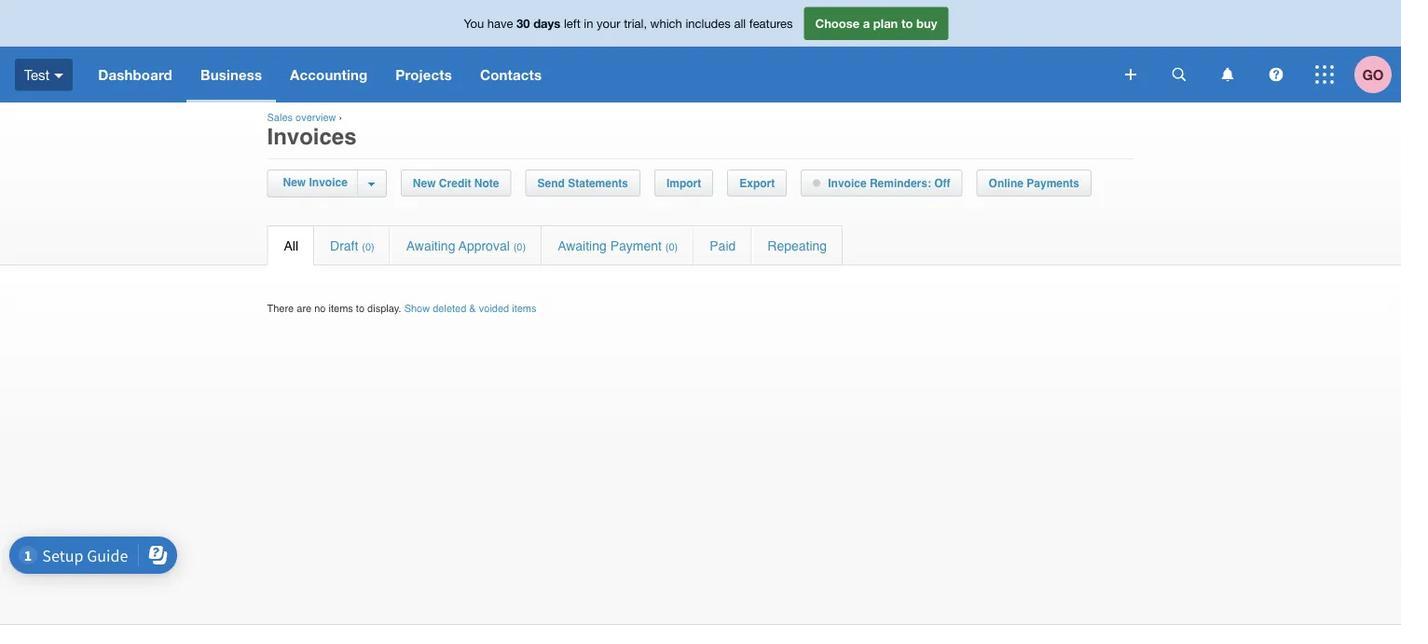 Task type: describe. For each thing, give the bounding box(es) containing it.
off
[[935, 177, 951, 190]]

online payments link
[[978, 171, 1091, 196]]

import
[[667, 177, 702, 190]]

2 invoice from the left
[[829, 177, 867, 190]]

accounting
[[290, 66, 368, 83]]

sales overview › invoices
[[267, 112, 357, 149]]

draft
[[330, 238, 359, 253]]

online payments
[[989, 177, 1080, 190]]

(0) inside draft (0)
[[362, 241, 375, 253]]

banner containing dashboard
[[0, 0, 1402, 103]]

accounting button
[[276, 47, 382, 103]]

navigation containing dashboard
[[84, 47, 1113, 103]]

you
[[464, 16, 484, 31]]

1 invoice from the left
[[309, 176, 348, 189]]

all
[[284, 238, 299, 253]]

invoices
[[267, 124, 357, 149]]

svg image
[[1316, 65, 1335, 84]]

all link
[[268, 227, 313, 265]]

display.
[[368, 303, 402, 314]]

sales overview link
[[267, 112, 336, 124]]

are
[[297, 303, 312, 314]]

awaiting payment (0)
[[558, 238, 678, 253]]

have
[[488, 16, 513, 31]]

contacts button
[[466, 47, 556, 103]]

voided
[[479, 303, 509, 314]]

repeating link
[[752, 227, 843, 265]]

plan
[[874, 16, 899, 31]]

sales
[[267, 112, 293, 124]]

show
[[404, 303, 430, 314]]

includes
[[686, 16, 731, 31]]

left
[[564, 16, 581, 31]]

draft (0)
[[330, 238, 375, 253]]

invoice reminders:                                  off link
[[802, 171, 962, 196]]

overview
[[296, 112, 336, 124]]

online
[[989, 177, 1024, 190]]

payments
[[1027, 177, 1080, 190]]

›
[[339, 112, 343, 124]]

(0) for awaiting approval
[[514, 241, 526, 253]]

&
[[470, 303, 476, 314]]

30
[[517, 16, 530, 31]]

awaiting for awaiting approval
[[406, 238, 456, 253]]

no
[[315, 303, 326, 314]]

test button
[[0, 47, 84, 103]]



Task type: vqa. For each thing, say whether or not it's contained in the screenshot.
'banner'
yes



Task type: locate. For each thing, give the bounding box(es) containing it.
2 new from the left
[[413, 177, 436, 190]]

choose a plan to buy
[[816, 16, 938, 31]]

credit
[[439, 177, 472, 190]]

approval
[[459, 238, 510, 253]]

svg image
[[1173, 68, 1187, 82], [1222, 68, 1235, 82], [1270, 68, 1284, 82], [1126, 69, 1137, 80], [54, 73, 64, 78]]

awaiting for awaiting payment
[[558, 238, 607, 253]]

0 vertical spatial to
[[902, 16, 914, 31]]

2 items from the left
[[512, 303, 537, 314]]

business button
[[186, 47, 276, 103]]

invoice left 'reminders:' at the right top of page
[[829, 177, 867, 190]]

(0)
[[362, 241, 375, 253], [514, 241, 526, 253], [666, 241, 678, 253]]

1 awaiting from the left
[[406, 238, 456, 253]]

choose
[[816, 16, 860, 31]]

items right voided on the left
[[512, 303, 537, 314]]

contacts
[[480, 66, 542, 83]]

there are no items to display. show deleted & voided items
[[267, 303, 537, 314]]

new
[[283, 176, 306, 189], [413, 177, 436, 190]]

new for new credit note
[[413, 177, 436, 190]]

export
[[740, 177, 775, 190]]

0 horizontal spatial items
[[329, 303, 353, 314]]

2 (0) from the left
[[514, 241, 526, 253]]

projects button
[[382, 47, 466, 103]]

new invoice link
[[278, 171, 357, 196]]

new down invoices
[[283, 176, 306, 189]]

1 vertical spatial to
[[356, 303, 365, 314]]

invoice
[[309, 176, 348, 189], [829, 177, 867, 190]]

(0) right draft on the top of page
[[362, 241, 375, 253]]

to inside banner
[[902, 16, 914, 31]]

to left display.
[[356, 303, 365, 314]]

2 awaiting from the left
[[558, 238, 607, 253]]

1 horizontal spatial invoice
[[829, 177, 867, 190]]

0 horizontal spatial to
[[356, 303, 365, 314]]

1 new from the left
[[283, 176, 306, 189]]

you have 30 days left in your trial, which includes all features
[[464, 16, 793, 31]]

projects
[[396, 66, 452, 83]]

(0) right approval
[[514, 241, 526, 253]]

0 horizontal spatial awaiting
[[406, 238, 456, 253]]

1 horizontal spatial to
[[902, 16, 914, 31]]

svg image inside test popup button
[[54, 73, 64, 78]]

1 (0) from the left
[[362, 241, 375, 253]]

1 items from the left
[[329, 303, 353, 314]]

new left the credit
[[413, 177, 436, 190]]

1 horizontal spatial new
[[413, 177, 436, 190]]

(0) inside awaiting approval (0)
[[514, 241, 526, 253]]

1 horizontal spatial items
[[512, 303, 537, 314]]

items
[[329, 303, 353, 314], [512, 303, 537, 314]]

a
[[864, 16, 871, 31]]

business
[[200, 66, 262, 83]]

import link
[[656, 171, 713, 196]]

(0) inside awaiting payment (0)
[[666, 241, 678, 253]]

send
[[538, 177, 565, 190]]

export link
[[729, 171, 787, 196]]

new for new invoice
[[283, 176, 306, 189]]

buy
[[917, 16, 938, 31]]

show deleted & voided items link
[[404, 303, 537, 314]]

your
[[597, 16, 621, 31]]

new invoice
[[283, 176, 348, 189]]

1 horizontal spatial (0)
[[514, 241, 526, 253]]

trial,
[[624, 16, 647, 31]]

invoice reminders:                                  off
[[829, 177, 951, 190]]

awaiting left approval
[[406, 238, 456, 253]]

0 horizontal spatial invoice
[[309, 176, 348, 189]]

navigation
[[84, 47, 1113, 103]]

(0) right "payment"
[[666, 241, 678, 253]]

go button
[[1355, 47, 1402, 103]]

to
[[902, 16, 914, 31], [356, 303, 365, 314]]

dashboard
[[98, 66, 172, 83]]

payment
[[611, 238, 662, 253]]

awaiting
[[406, 238, 456, 253], [558, 238, 607, 253]]

1 horizontal spatial awaiting
[[558, 238, 607, 253]]

there
[[267, 303, 294, 314]]

note
[[475, 177, 500, 190]]

invoice down invoices
[[309, 176, 348, 189]]

deleted
[[433, 303, 467, 314]]

go
[[1363, 66, 1385, 83]]

all
[[734, 16, 746, 31]]

items right 'no'
[[329, 303, 353, 314]]

statements
[[568, 177, 629, 190]]

2 horizontal spatial (0)
[[666, 241, 678, 253]]

dashboard link
[[84, 47, 186, 103]]

which
[[651, 16, 683, 31]]

features
[[750, 16, 793, 31]]

awaiting approval (0)
[[406, 238, 526, 253]]

paid link
[[694, 227, 751, 265]]

to left buy
[[902, 16, 914, 31]]

awaiting left "payment"
[[558, 238, 607, 253]]

(0) for awaiting payment
[[666, 241, 678, 253]]

reminders:
[[870, 177, 932, 190]]

in
[[584, 16, 594, 31]]

days
[[534, 16, 561, 31]]

new credit note link
[[402, 171, 511, 196]]

0 horizontal spatial (0)
[[362, 241, 375, 253]]

banner
[[0, 0, 1402, 103]]

0 horizontal spatial new
[[283, 176, 306, 189]]

paid
[[710, 238, 736, 253]]

test
[[24, 66, 50, 83]]

repeating
[[768, 238, 827, 253]]

3 (0) from the left
[[666, 241, 678, 253]]

send statements link
[[527, 171, 640, 196]]

new credit note
[[413, 177, 500, 190]]

send statements
[[538, 177, 629, 190]]



